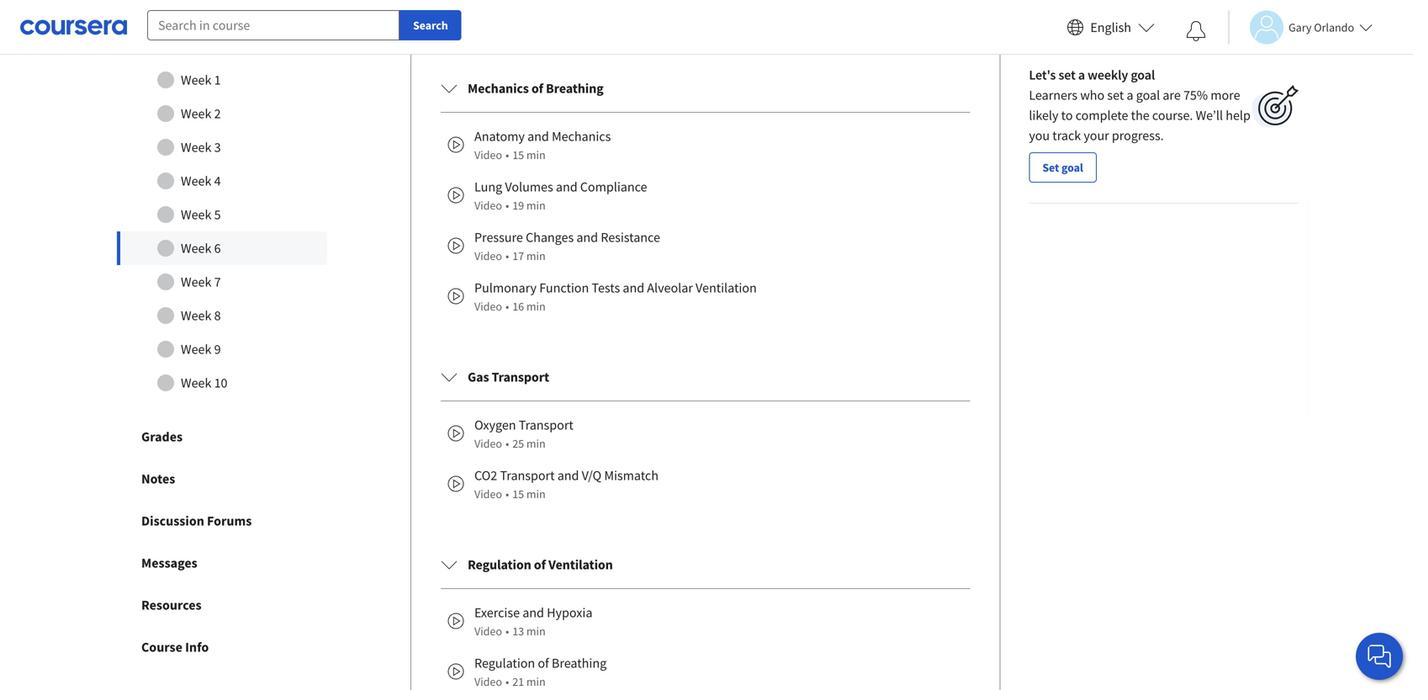Task type: describe. For each thing, give the bounding box(es) containing it.
min inside co2 transport and v/q mismatch video • 15 min
[[527, 486, 546, 502]]

grades link
[[101, 416, 343, 458]]

oxygen transport video • 25 min
[[475, 417, 574, 451]]

of for regulation of ventilation
[[534, 556, 546, 573]]

video inside pulmonary function tests and alveolar ventilation video • 16 min
[[475, 299, 502, 314]]

co2 transport and v/q mismatch video • 15 min
[[475, 467, 659, 502]]

coursera image
[[20, 14, 127, 41]]

regulation of breathing video • 21 min
[[475, 655, 607, 689]]

changes
[[526, 229, 574, 246]]

video inside anatomy and mechanics video • 15 min
[[475, 147, 502, 162]]

• inside pressure changes and resistance video • 17 min
[[506, 248, 509, 263]]

week for week 6
[[181, 240, 212, 257]]

video inside pressure changes and resistance video • 17 min
[[475, 248, 502, 263]]

week 10 link
[[117, 366, 327, 400]]

week for week 10
[[181, 375, 212, 391]]

oxygen
[[475, 417, 516, 433]]

min inside regulation of breathing video • 21 min
[[527, 674, 546, 689]]

75%
[[1184, 87, 1208, 104]]

exercise
[[475, 604, 520, 621]]

grades
[[141, 428, 183, 445]]

course
[[141, 639, 183, 656]]

learners who set a goal are 75% more likely to complete the course. we'll help you track your progress.
[[1029, 87, 1251, 144]]

pressure
[[475, 229, 523, 246]]

goal for weekly
[[1131, 67, 1156, 83]]

0 vertical spatial set
[[1059, 67, 1076, 83]]

v/q
[[582, 467, 602, 484]]

week 8 link
[[117, 299, 327, 332]]

25
[[513, 436, 524, 451]]

regulation of ventilation
[[468, 556, 613, 573]]

track
[[1053, 127, 1081, 144]]

weekly
[[1088, 67, 1129, 83]]

• inside lung volumes and compliance video • 19 min
[[506, 198, 509, 213]]

volumes
[[505, 178, 553, 195]]

of for mechanics of breathing
[[532, 80, 544, 97]]

function
[[540, 279, 589, 296]]

gas transport
[[468, 369, 550, 385]]

are
[[1163, 87, 1181, 104]]

video inside co2 transport and v/q mismatch video • 15 min
[[475, 486, 502, 502]]

transport for gas
[[492, 369, 550, 385]]

week 5
[[181, 206, 221, 223]]

notes link
[[101, 458, 343, 500]]

notes
[[141, 470, 175, 487]]

learners
[[1029, 87, 1078, 104]]

1
[[214, 72, 221, 88]]

video inside lung volumes and compliance video • 19 min
[[475, 198, 502, 213]]

mismatch
[[604, 467, 659, 484]]

week 3 link
[[117, 131, 327, 164]]

21
[[513, 674, 524, 689]]

search button
[[400, 10, 462, 40]]

7
[[214, 274, 221, 290]]

and inside the exercise and hypoxia video • 13 min
[[523, 604, 544, 621]]

6
[[214, 240, 221, 257]]

and inside pressure changes and resistance video • 17 min
[[577, 229, 598, 246]]

mechanics inside dropdown button
[[468, 80, 529, 97]]

Search in course text field
[[147, 10, 400, 40]]

discussion forums link
[[101, 500, 343, 542]]

alveolar
[[647, 279, 693, 296]]

week 6 link
[[117, 231, 327, 265]]

co2
[[475, 467, 498, 484]]

messages
[[141, 555, 198, 571]]

set inside learners who set a goal are 75% more likely to complete the course. we'll help you track your progress.
[[1108, 87, 1124, 104]]

orlando
[[1315, 20, 1355, 35]]

regulation of ventilation button
[[427, 541, 984, 588]]

and inside pulmonary function tests and alveolar ventilation video • 16 min
[[623, 279, 645, 296]]

week for week 8
[[181, 307, 212, 324]]

to
[[1062, 107, 1073, 124]]

breathing for mechanics of breathing
[[546, 80, 604, 97]]

info
[[185, 639, 209, 656]]

the
[[1132, 107, 1150, 124]]

pressure changes and resistance video • 17 min
[[475, 229, 661, 263]]

week for week 9
[[181, 341, 212, 358]]

9
[[214, 341, 221, 358]]

resources link
[[101, 584, 343, 626]]

week 7 link
[[117, 265, 327, 299]]

16
[[513, 299, 524, 314]]

chat with us image
[[1367, 643, 1394, 670]]

week 2 link
[[117, 97, 327, 131]]

english
[[1091, 19, 1132, 36]]

week 1
[[181, 72, 221, 88]]

anatomy and mechanics video • 15 min
[[475, 128, 611, 162]]

week 8
[[181, 307, 221, 324]]

pulmonary function tests and alveolar ventilation video • 16 min
[[475, 279, 757, 314]]

pulmonary
[[475, 279, 537, 296]]

week 4 link
[[117, 164, 327, 198]]

transport for oxygen
[[519, 417, 574, 433]]

tests
[[592, 279, 620, 296]]

week for week 3
[[181, 139, 212, 156]]

13
[[513, 624, 524, 639]]

mechanics of breathing button
[[427, 65, 984, 112]]

course.
[[1153, 107, 1194, 124]]



Task type: vqa. For each thing, say whether or not it's contained in the screenshot.
Week in the "LINK"
yes



Task type: locate. For each thing, give the bounding box(es) containing it.
7 • from the top
[[506, 624, 509, 639]]

0 horizontal spatial ventilation
[[549, 556, 613, 573]]

week left 4
[[181, 173, 212, 189]]

0 vertical spatial transport
[[492, 369, 550, 385]]

1 min from the top
[[527, 147, 546, 162]]

regulation up exercise
[[468, 556, 532, 573]]

4 week from the top
[[181, 173, 212, 189]]

5 • from the top
[[506, 436, 509, 451]]

gary
[[1289, 20, 1312, 35]]

• left 19
[[506, 198, 509, 213]]

1 vertical spatial set
[[1108, 87, 1124, 104]]

week inside week 8 link
[[181, 307, 212, 324]]

video inside the exercise and hypoxia video • 13 min
[[475, 624, 502, 639]]

week left 5
[[181, 206, 212, 223]]

of up the exercise and hypoxia video • 13 min
[[534, 556, 546, 573]]

video inside oxygen transport video • 25 min
[[475, 436, 502, 451]]

7 video from the top
[[475, 624, 502, 639]]

• left 13
[[506, 624, 509, 639]]

• left 21
[[506, 674, 509, 689]]

transport inside co2 transport and v/q mismatch video • 15 min
[[500, 467, 555, 484]]

1 vertical spatial regulation
[[475, 655, 535, 672]]

0 horizontal spatial mechanics
[[468, 80, 529, 97]]

we'll
[[1196, 107, 1224, 124]]

of for regulation of breathing video • 21 min
[[538, 655, 549, 672]]

and inside lung volumes and compliance video • 19 min
[[556, 178, 578, 195]]

6 min from the top
[[527, 486, 546, 502]]

english button
[[1061, 0, 1162, 55]]

min inside anatomy and mechanics video • 15 min
[[527, 147, 546, 162]]

1 vertical spatial breathing
[[552, 655, 607, 672]]

regulation for regulation of ventilation
[[468, 556, 532, 573]]

of inside regulation of breathing video • 21 min
[[538, 655, 549, 672]]

of inside mechanics of breathing dropdown button
[[532, 80, 544, 97]]

ventilation inside "regulation of ventilation" dropdown button
[[549, 556, 613, 573]]

0 vertical spatial ventilation
[[696, 279, 757, 296]]

week left "3"
[[181, 139, 212, 156]]

forums
[[207, 513, 252, 529]]

transport right gas in the bottom left of the page
[[492, 369, 550, 385]]

15 inside co2 transport and v/q mismatch video • 15 min
[[513, 486, 524, 502]]

lung volumes and compliance video • 19 min
[[475, 178, 648, 213]]

week inside week 1 link
[[181, 72, 212, 88]]

breathing for regulation of breathing video • 21 min
[[552, 655, 607, 672]]

of inside "regulation of ventilation" dropdown button
[[534, 556, 546, 573]]

video down anatomy
[[475, 147, 502, 162]]

0 horizontal spatial set
[[1059, 67, 1076, 83]]

mechanics
[[468, 80, 529, 97], [552, 128, 611, 145]]

min right 25
[[527, 436, 546, 451]]

video down pressure
[[475, 248, 502, 263]]

of down the exercise and hypoxia video • 13 min
[[538, 655, 549, 672]]

set down weekly
[[1108, 87, 1124, 104]]

a up 'who'
[[1079, 67, 1086, 83]]

a
[[1079, 67, 1086, 83], [1127, 87, 1134, 104]]

goal right set
[[1062, 160, 1084, 175]]

ventilation up hypoxia
[[549, 556, 613, 573]]

min right 16 on the top of page
[[527, 299, 546, 314]]

1 horizontal spatial ventilation
[[696, 279, 757, 296]]

min right 13
[[527, 624, 546, 639]]

week for week 5
[[181, 206, 212, 223]]

and right anatomy
[[528, 128, 549, 145]]

1 vertical spatial of
[[534, 556, 546, 573]]

10
[[214, 375, 228, 391]]

2 vertical spatial goal
[[1062, 160, 1084, 175]]

week inside week 4 link
[[181, 173, 212, 189]]

show notifications image
[[1187, 21, 1207, 41]]

week for week 1
[[181, 72, 212, 88]]

2 video from the top
[[475, 198, 502, 213]]

0 vertical spatial goal
[[1131, 67, 1156, 83]]

• down oxygen transport video • 25 min
[[506, 486, 509, 502]]

discussion
[[141, 513, 204, 529]]

3
[[214, 139, 221, 156]]

6 week from the top
[[181, 240, 212, 257]]

min inside lung volumes and compliance video • 19 min
[[527, 198, 546, 213]]

video left 21
[[475, 674, 502, 689]]

week for week 7
[[181, 274, 212, 290]]

goal right weekly
[[1131, 67, 1156, 83]]

min right 17
[[527, 248, 546, 263]]

• inside co2 transport and v/q mismatch video • 15 min
[[506, 486, 509, 502]]

breathing inside dropdown button
[[546, 80, 604, 97]]

2 vertical spatial transport
[[500, 467, 555, 484]]

4 min from the top
[[527, 299, 546, 314]]

goal inside learners who set a goal are 75% more likely to complete the course. we'll help you track your progress.
[[1137, 87, 1161, 104]]

5 week from the top
[[181, 206, 212, 223]]

and right tests
[[623, 279, 645, 296]]

more
[[1211, 87, 1241, 104]]

1 vertical spatial 15
[[513, 486, 524, 502]]

week 7
[[181, 274, 221, 290]]

who
[[1081, 87, 1105, 104]]

8
[[214, 307, 221, 324]]

discussion forums
[[141, 513, 252, 529]]

regulation for regulation of breathing video • 21 min
[[475, 655, 535, 672]]

1 vertical spatial transport
[[519, 417, 574, 433]]

set
[[1043, 160, 1060, 175]]

breathing up anatomy and mechanics video • 15 min
[[546, 80, 604, 97]]

15 down anatomy
[[513, 147, 524, 162]]

set goal button
[[1029, 152, 1097, 183]]

help center image
[[1370, 646, 1390, 666]]

8 • from the top
[[506, 674, 509, 689]]

• left 25
[[506, 436, 509, 451]]

4 • from the top
[[506, 299, 509, 314]]

ventilation
[[696, 279, 757, 296], [549, 556, 613, 573]]

breathing
[[546, 80, 604, 97], [552, 655, 607, 672]]

transport down 25
[[500, 467, 555, 484]]

17
[[513, 248, 524, 263]]

min up 'volumes'
[[527, 147, 546, 162]]

week left 8 on the top left of page
[[181, 307, 212, 324]]

and right changes
[[577, 229, 598, 246]]

and right 'volumes'
[[556, 178, 578, 195]]

of
[[532, 80, 544, 97], [534, 556, 546, 573], [538, 655, 549, 672]]

set goal
[[1043, 160, 1084, 175]]

week 5 link
[[117, 198, 327, 231]]

let's
[[1029, 67, 1056, 83]]

transport for co2
[[500, 467, 555, 484]]

8 min from the top
[[527, 674, 546, 689]]

2 15 from the top
[[513, 486, 524, 502]]

video down lung
[[475, 198, 502, 213]]

week 2
[[181, 105, 221, 122]]

3 • from the top
[[506, 248, 509, 263]]

min inside oxygen transport video • 25 min
[[527, 436, 546, 451]]

1 15 from the top
[[513, 147, 524, 162]]

5 video from the top
[[475, 436, 502, 451]]

compliance
[[580, 178, 648, 195]]

messages link
[[101, 542, 343, 584]]

video down exercise
[[475, 624, 502, 639]]

1 • from the top
[[506, 147, 509, 162]]

0 vertical spatial mechanics
[[468, 80, 529, 97]]

week inside week 5 link
[[181, 206, 212, 223]]

1 video from the top
[[475, 147, 502, 162]]

week 1 link
[[117, 63, 327, 97]]

week
[[181, 72, 212, 88], [181, 105, 212, 122], [181, 139, 212, 156], [181, 173, 212, 189], [181, 206, 212, 223], [181, 240, 212, 257], [181, 274, 212, 290], [181, 307, 212, 324], [181, 341, 212, 358], [181, 375, 212, 391]]

video down "oxygen"
[[475, 436, 502, 451]]

1 horizontal spatial set
[[1108, 87, 1124, 104]]

a up the at top
[[1127, 87, 1134, 104]]

likely
[[1029, 107, 1059, 124]]

2 • from the top
[[506, 198, 509, 213]]

• left 17
[[506, 248, 509, 263]]

2 min from the top
[[527, 198, 546, 213]]

week left 6
[[181, 240, 212, 257]]

15 down 25
[[513, 486, 524, 502]]

mechanics of breathing
[[468, 80, 604, 97]]

resistance
[[601, 229, 661, 246]]

regulation inside "regulation of ventilation" dropdown button
[[468, 556, 532, 573]]

7 week from the top
[[181, 274, 212, 290]]

min inside pulmonary function tests and alveolar ventilation video • 16 min
[[527, 299, 546, 314]]

transport inside gas transport dropdown button
[[492, 369, 550, 385]]

gary orlando button
[[1229, 11, 1373, 44]]

and
[[528, 128, 549, 145], [556, 178, 578, 195], [577, 229, 598, 246], [623, 279, 645, 296], [558, 467, 579, 484], [523, 604, 544, 621]]

1 vertical spatial goal
[[1137, 87, 1161, 104]]

mechanics inside anatomy and mechanics video • 15 min
[[552, 128, 611, 145]]

goal for a
[[1137, 87, 1161, 104]]

breathing down hypoxia
[[552, 655, 607, 672]]

2 week from the top
[[181, 105, 212, 122]]

gas
[[468, 369, 489, 385]]

course info
[[141, 639, 209, 656]]

0 vertical spatial a
[[1079, 67, 1086, 83]]

3 min from the top
[[527, 248, 546, 263]]

gas transport button
[[427, 354, 984, 401]]

9 week from the top
[[181, 341, 212, 358]]

video down pulmonary
[[475, 299, 502, 314]]

course info link
[[101, 626, 343, 668]]

0 vertical spatial of
[[532, 80, 544, 97]]

3 video from the top
[[475, 248, 502, 263]]

week 3
[[181, 139, 221, 156]]

week 4
[[181, 173, 221, 189]]

min down oxygen transport video • 25 min
[[527, 486, 546, 502]]

2 vertical spatial of
[[538, 655, 549, 672]]

goal inside button
[[1062, 160, 1084, 175]]

• inside the exercise and hypoxia video • 13 min
[[506, 624, 509, 639]]

and left v/q
[[558, 467, 579, 484]]

set up learners
[[1059, 67, 1076, 83]]

• inside anatomy and mechanics video • 15 min
[[506, 147, 509, 162]]

video down co2
[[475, 486, 502, 502]]

min inside the exercise and hypoxia video • 13 min
[[527, 624, 546, 639]]

your
[[1084, 127, 1110, 144]]

week left 2
[[181, 105, 212, 122]]

and inside co2 transport and v/q mismatch video • 15 min
[[558, 467, 579, 484]]

1 vertical spatial mechanics
[[552, 128, 611, 145]]

week inside week 7 link
[[181, 274, 212, 290]]

transport inside oxygen transport video • 25 min
[[519, 417, 574, 433]]

4 video from the top
[[475, 299, 502, 314]]

6 • from the top
[[506, 486, 509, 502]]

19
[[513, 198, 524, 213]]

week inside the "week 10" link
[[181, 375, 212, 391]]

4
[[214, 173, 221, 189]]

hypoxia
[[547, 604, 593, 621]]

of up anatomy and mechanics video • 15 min
[[532, 80, 544, 97]]

a inside learners who set a goal are 75% more likely to complete the course. we'll help you track your progress.
[[1127, 87, 1134, 104]]

exercise and hypoxia video • 13 min
[[475, 604, 593, 639]]

transport up 25
[[519, 417, 574, 433]]

week inside week 6 link
[[181, 240, 212, 257]]

8 week from the top
[[181, 307, 212, 324]]

0 horizontal spatial a
[[1079, 67, 1086, 83]]

gary orlando
[[1289, 20, 1355, 35]]

week for week 2
[[181, 105, 212, 122]]

week left 9
[[181, 341, 212, 358]]

week inside week 9 link
[[181, 341, 212, 358]]

progress.
[[1112, 127, 1164, 144]]

you
[[1029, 127, 1050, 144]]

week inside week 3 link
[[181, 139, 212, 156]]

6 video from the top
[[475, 486, 502, 502]]

let's set a weekly goal
[[1029, 67, 1156, 83]]

8 video from the top
[[475, 674, 502, 689]]

7 min from the top
[[527, 624, 546, 639]]

1 vertical spatial ventilation
[[549, 556, 613, 573]]

regulation up 21
[[475, 655, 535, 672]]

15 inside anatomy and mechanics video • 15 min
[[513, 147, 524, 162]]

week left 1
[[181, 72, 212, 88]]

min right 21
[[527, 674, 546, 689]]

mechanics up compliance
[[552, 128, 611, 145]]

2
[[214, 105, 221, 122]]

breathing inside regulation of breathing video • 21 min
[[552, 655, 607, 672]]

and inside anatomy and mechanics video • 15 min
[[528, 128, 549, 145]]

regulation inside regulation of breathing video • 21 min
[[475, 655, 535, 672]]

week 10
[[181, 375, 228, 391]]

week left 7
[[181, 274, 212, 290]]

5
[[214, 206, 221, 223]]

mechanics up anatomy
[[468, 80, 529, 97]]

min
[[527, 147, 546, 162], [527, 198, 546, 213], [527, 248, 546, 263], [527, 299, 546, 314], [527, 436, 546, 451], [527, 486, 546, 502], [527, 624, 546, 639], [527, 674, 546, 689]]

0 vertical spatial 15
[[513, 147, 524, 162]]

• inside oxygen transport video • 25 min
[[506, 436, 509, 451]]

•
[[506, 147, 509, 162], [506, 198, 509, 213], [506, 248, 509, 263], [506, 299, 509, 314], [506, 436, 509, 451], [506, 486, 509, 502], [506, 624, 509, 639], [506, 674, 509, 689]]

week 6
[[181, 240, 221, 257]]

lung
[[475, 178, 503, 195]]

• inside regulation of breathing video • 21 min
[[506, 674, 509, 689]]

week for week 4
[[181, 173, 212, 189]]

min right 19
[[527, 198, 546, 213]]

week 9
[[181, 341, 221, 358]]

video
[[475, 147, 502, 162], [475, 198, 502, 213], [475, 248, 502, 263], [475, 299, 502, 314], [475, 436, 502, 451], [475, 486, 502, 502], [475, 624, 502, 639], [475, 674, 502, 689]]

1 week from the top
[[181, 72, 212, 88]]

set
[[1059, 67, 1076, 83], [1108, 87, 1124, 104]]

3 week from the top
[[181, 139, 212, 156]]

5 min from the top
[[527, 436, 546, 451]]

• left 16 on the top of page
[[506, 299, 509, 314]]

week left 10 on the bottom left of page
[[181, 375, 212, 391]]

• down anatomy
[[506, 147, 509, 162]]

week inside week 2 'link'
[[181, 105, 212, 122]]

• inside pulmonary function tests and alveolar ventilation video • 16 min
[[506, 299, 509, 314]]

search
[[413, 18, 448, 33]]

1 horizontal spatial mechanics
[[552, 128, 611, 145]]

0 vertical spatial regulation
[[468, 556, 532, 573]]

min inside pressure changes and resistance video • 17 min
[[527, 248, 546, 263]]

transport
[[492, 369, 550, 385], [519, 417, 574, 433], [500, 467, 555, 484]]

goal up the at top
[[1137, 87, 1161, 104]]

week 9 link
[[117, 332, 327, 366]]

ventilation right "alveolar"
[[696, 279, 757, 296]]

ventilation inside pulmonary function tests and alveolar ventilation video • 16 min
[[696, 279, 757, 296]]

10 week from the top
[[181, 375, 212, 391]]

help
[[1226, 107, 1251, 124]]

0 vertical spatial breathing
[[546, 80, 604, 97]]

anatomy
[[475, 128, 525, 145]]

and up 13
[[523, 604, 544, 621]]

video inside regulation of breathing video • 21 min
[[475, 674, 502, 689]]

1 vertical spatial a
[[1127, 87, 1134, 104]]

1 horizontal spatial a
[[1127, 87, 1134, 104]]



